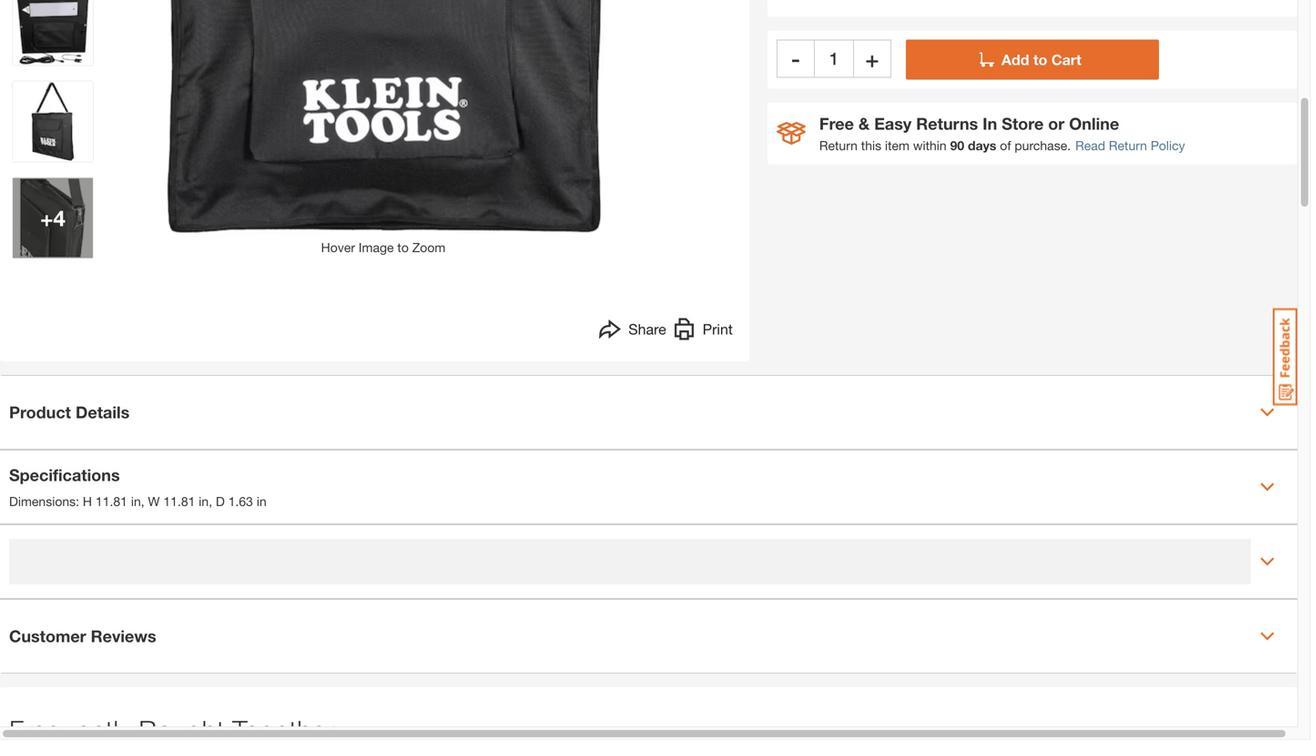 Task type: describe. For each thing, give the bounding box(es) containing it.
d
[[216, 494, 225, 509]]

1.63
[[228, 494, 253, 509]]

days
[[968, 138, 996, 153]]

store
[[1002, 114, 1044, 133]]

2 caret image from the top
[[1260, 480, 1275, 494]]

+ for +
[[866, 45, 879, 71]]

0 horizontal spatial to
[[397, 240, 409, 255]]

cart
[[1051, 51, 1081, 68]]

3 in from the left
[[257, 494, 267, 509]]

4
[[53, 205, 65, 231]]

+ button
[[853, 39, 891, 78]]

hover image to zoom button
[[110, 0, 656, 257]]

image
[[359, 240, 394, 255]]

w
[[148, 494, 160, 509]]

black klein tools tool bags 29216 66.5 image
[[13, 178, 93, 258]]

free & easy returns in store or online return this item within 90 days of purchase. read return policy
[[819, 114, 1185, 153]]

black klein tools tool bags 29216 1d.4 image
[[13, 81, 93, 162]]

easy
[[874, 114, 912, 133]]

specifications dimensions: h 11.81 in , w 11.81 in , d 1.63 in
[[9, 465, 267, 509]]

2 11.81 from the left
[[163, 494, 195, 509]]

add
[[1002, 51, 1029, 68]]

specifications
[[9, 465, 120, 485]]

customer reviews
[[9, 626, 156, 646]]

1 , from the left
[[141, 494, 144, 509]]

details
[[76, 402, 130, 422]]

print
[[703, 320, 733, 338]]

product details
[[9, 402, 130, 422]]

caret image inside the product details button
[[1260, 405, 1275, 420]]

1 in from the left
[[131, 494, 141, 509]]

+ for + 4
[[40, 205, 53, 231]]

this
[[861, 138, 881, 153]]



Task type: locate. For each thing, give the bounding box(es) containing it.
1 horizontal spatial in
[[199, 494, 209, 509]]

in
[[983, 114, 997, 133]]

in left 'w'
[[131, 494, 141, 509]]

in left d on the bottom of the page
[[199, 494, 209, 509]]

1 11.81 from the left
[[96, 494, 127, 509]]

0 vertical spatial caret image
[[1260, 405, 1275, 420]]

to left zoom
[[397, 240, 409, 255]]

0 horizontal spatial +
[[40, 205, 53, 231]]

read
[[1075, 138, 1105, 153]]

share button
[[599, 318, 666, 345]]

None field
[[815, 39, 853, 78]]

&
[[859, 114, 870, 133]]

print button
[[673, 318, 733, 345]]

read return policy link
[[1075, 136, 1185, 155]]

reviews
[[91, 626, 156, 646]]

hover image to zoom
[[321, 240, 446, 255]]

1 vertical spatial caret image
[[1260, 480, 1275, 494]]

feedback link image
[[1273, 308, 1297, 406]]

1 vertical spatial to
[[397, 240, 409, 255]]

2 return from the left
[[1109, 138, 1147, 153]]

icon image
[[777, 122, 806, 145]]

1 horizontal spatial return
[[1109, 138, 1147, 153]]

policy
[[1151, 138, 1185, 153]]

of
[[1000, 138, 1011, 153]]

within
[[913, 138, 947, 153]]

3 caret image from the top
[[1260, 554, 1275, 569]]

2 vertical spatial caret image
[[1260, 554, 1275, 569]]

h
[[83, 494, 92, 509]]

hover
[[321, 240, 355, 255]]

2 in from the left
[[199, 494, 209, 509]]

return down free
[[819, 138, 858, 153]]

zoom
[[412, 240, 446, 255]]

free
[[819, 114, 854, 133]]

or
[[1048, 114, 1065, 133]]

product
[[9, 402, 71, 422]]

+
[[866, 45, 879, 71], [40, 205, 53, 231]]

2 , from the left
[[209, 494, 212, 509]]

1 vertical spatial +
[[40, 205, 53, 231]]

11.81
[[96, 494, 127, 509], [163, 494, 195, 509]]

in right 1.63 at the left of the page
[[257, 494, 267, 509]]

1 caret image from the top
[[1260, 405, 1275, 420]]

11.81 right 'w'
[[163, 494, 195, 509]]

add to cart
[[1002, 51, 1081, 68]]

0 horizontal spatial return
[[819, 138, 858, 153]]

+ inside button
[[866, 45, 879, 71]]

online
[[1069, 114, 1119, 133]]

to
[[1033, 51, 1047, 68], [397, 240, 409, 255]]

1 horizontal spatial to
[[1033, 51, 1047, 68]]

black klein tools tool bags 29216 a0.3 image
[[13, 0, 93, 65]]

1 horizontal spatial +
[[866, 45, 879, 71]]

0 vertical spatial +
[[866, 45, 879, 71]]

item
[[885, 138, 910, 153]]

-
[[791, 45, 800, 71]]

caret image
[[1260, 405, 1275, 420], [1260, 480, 1275, 494], [1260, 554, 1275, 569]]

1 horizontal spatial 11.81
[[163, 494, 195, 509]]

purchase.
[[1015, 138, 1071, 153]]

returns
[[916, 114, 978, 133]]

90
[[950, 138, 964, 153]]

0 horizontal spatial in
[[131, 494, 141, 509]]

11.81 right h
[[96, 494, 127, 509]]

add to cart button
[[906, 39, 1159, 79]]

to right add
[[1033, 51, 1047, 68]]

share
[[628, 320, 666, 338]]

- button
[[777, 39, 815, 78]]

customer reviews button
[[0, 600, 1297, 673]]

2 horizontal spatial in
[[257, 494, 267, 509]]

customer
[[9, 626, 86, 646]]

, left 'w'
[[141, 494, 144, 509]]

in
[[131, 494, 141, 509], [199, 494, 209, 509], [257, 494, 267, 509]]

product details button
[[0, 376, 1297, 449]]

0 horizontal spatial ,
[[141, 494, 144, 509]]

1 return from the left
[[819, 138, 858, 153]]

,
[[141, 494, 144, 509], [209, 494, 212, 509]]

0 vertical spatial to
[[1033, 51, 1047, 68]]

dimensions:
[[9, 494, 79, 509]]

+ 4
[[40, 205, 65, 231]]

return right read
[[1109, 138, 1147, 153]]

0 horizontal spatial 11.81
[[96, 494, 127, 509]]

, left d on the bottom of the page
[[209, 494, 212, 509]]

return
[[819, 138, 858, 153], [1109, 138, 1147, 153]]

1 horizontal spatial ,
[[209, 494, 212, 509]]



Task type: vqa. For each thing, say whether or not it's contained in the screenshot.
Share BUTTON
yes



